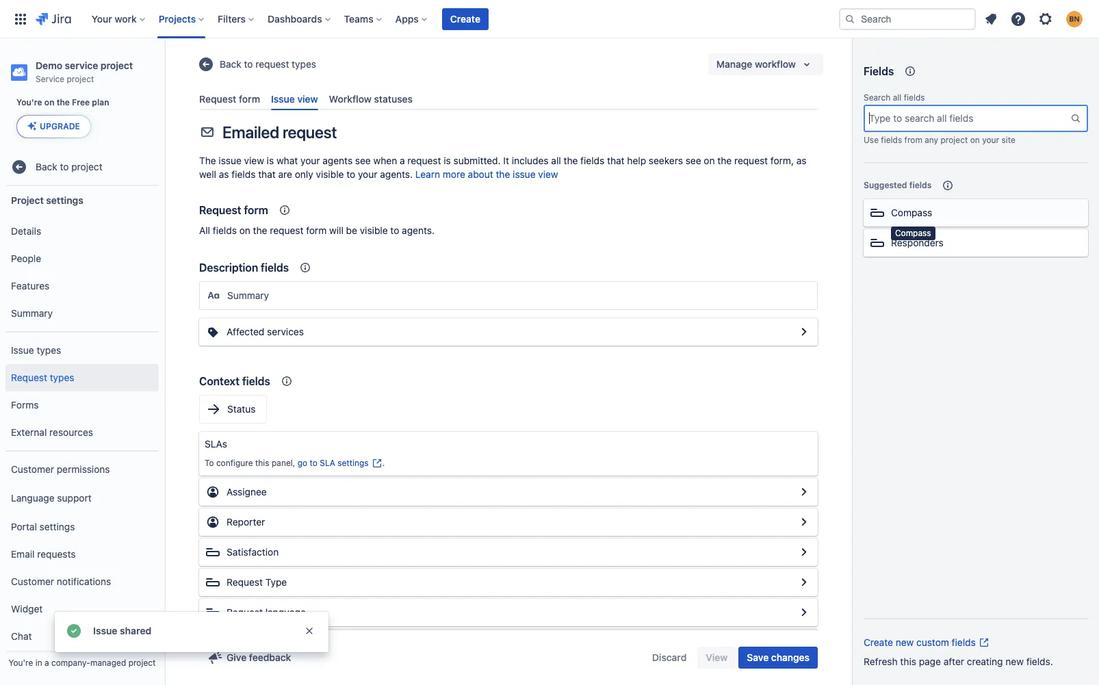 Task type: describe. For each thing, give the bounding box(es) containing it.
1 vertical spatial new
[[1006, 656, 1024, 667]]

visible inside the issue view is what your agents see when a request is submitted. it includes all the fields that help seekers see on the request form, as well as fields that are only visible to your agents.
[[316, 169, 344, 180]]

request inside request types link
[[11, 371, 47, 383]]

to for sla
[[310, 458, 318, 468]]

1 vertical spatial form
[[244, 204, 268, 216]]

be
[[346, 225, 357, 236]]

service
[[36, 74, 64, 84]]

the left free
[[57, 97, 70, 107]]

custom
[[917, 637, 949, 648]]

requests
[[37, 548, 76, 560]]

primary element
[[8, 0, 839, 38]]

you're in a company-managed project
[[9, 658, 156, 668]]

create for create
[[450, 13, 480, 24]]

what's this? image for request form
[[276, 202, 293, 218]]

search image
[[845, 13, 856, 24]]

notifications image
[[983, 11, 999, 27]]

create for create new custom fields
[[864, 637, 893, 648]]

group containing customer permissions
[[5, 450, 159, 685]]

to for project
[[60, 161, 69, 172]]

upgrade
[[40, 121, 80, 131]]

a inside the issue view is what your agents see when a request is submitted. it includes all the fields that help seekers see on the request form, as well as fields that are only visible to your agents.
[[400, 155, 405, 166]]

discard
[[652, 652, 687, 663]]

fields left more information about the suggested fields icon at the right
[[909, 180, 932, 190]]

group containing details
[[5, 214, 159, 331]]

resources
[[49, 426, 93, 438]]

projects
[[159, 13, 196, 24]]

notifications
[[57, 575, 111, 587]]

to inside the issue view is what your agents see when a request is submitted. it includes all the fields that help seekers see on the request form, as well as fields that are only visible to your agents.
[[346, 169, 355, 180]]

customer permissions
[[11, 463, 110, 475]]

back to request types link
[[194, 53, 320, 75]]

after
[[944, 656, 964, 667]]

language support
[[11, 492, 92, 503]]

when
[[373, 155, 397, 166]]

back to project link
[[5, 153, 159, 181]]

support
[[57, 492, 92, 503]]

types for issue types
[[37, 344, 61, 356]]

any
[[925, 135, 939, 145]]

language
[[265, 607, 306, 618]]

widget
[[11, 603, 43, 614]]

permissions
[[57, 463, 110, 475]]

more information about the fields image
[[902, 63, 919, 79]]

1 horizontal spatial visible
[[360, 225, 388, 236]]

it
[[503, 155, 509, 166]]

in
[[35, 658, 42, 668]]

on inside the issue view is what your agents see when a request is submitted. it includes all the fields that help seekers see on the request form, as well as fields that are only visible to your agents.
[[704, 155, 715, 166]]

2 vertical spatial form
[[306, 225, 327, 236]]

1 vertical spatial as
[[219, 169, 229, 180]]

chat link
[[5, 623, 159, 650]]

managed
[[90, 658, 126, 668]]

fields right use
[[881, 135, 902, 145]]

dismiss image
[[304, 626, 315, 637]]

0 horizontal spatial that
[[258, 169, 276, 180]]

feedback
[[249, 652, 291, 663]]

1 is from the left
[[267, 155, 274, 166]]

plan
[[92, 97, 109, 107]]

language support link
[[5, 483, 159, 513]]

filters button
[[214, 8, 259, 30]]

issue types
[[11, 344, 61, 356]]

fields right the well
[[232, 169, 256, 180]]

company-
[[51, 658, 90, 668]]

fields left what's this? image
[[242, 375, 270, 388]]

learn
[[415, 169, 440, 180]]

all
[[199, 225, 210, 236]]

issue for issue types
[[11, 344, 34, 356]]

issue for issue view
[[271, 93, 295, 105]]

service
[[65, 60, 98, 71]]

the left form, in the right top of the page
[[718, 155, 732, 166]]

request up learn on the top left
[[408, 155, 441, 166]]

only
[[295, 169, 313, 180]]

widget link
[[5, 595, 159, 623]]

responders button
[[864, 229, 1088, 257]]

project down service
[[67, 74, 94, 84]]

0 horizontal spatial this
[[255, 458, 269, 468]]

the up the description fields at the top left
[[253, 225, 267, 236]]

emailed request
[[222, 123, 337, 142]]

chat
[[11, 630, 32, 642]]

refresh
[[864, 656, 898, 667]]

1 horizontal spatial as
[[797, 155, 807, 166]]

portal settings link
[[5, 513, 159, 541]]

use fields from any project on your site
[[864, 135, 1016, 145]]

workflow
[[755, 58, 796, 70]]

help image
[[1010, 11, 1027, 27]]

refresh this page after creating new fields.
[[864, 656, 1053, 667]]

your
[[92, 13, 112, 24]]

1 vertical spatial issue
[[513, 169, 536, 180]]

back for back to request types
[[220, 58, 241, 70]]

request language
[[227, 607, 306, 618]]

project right any
[[941, 135, 968, 145]]

Search field
[[839, 8, 976, 30]]

teams button
[[340, 8, 387, 30]]

includes
[[512, 155, 549, 166]]

page
[[919, 656, 941, 667]]

customer for customer permissions
[[11, 463, 54, 475]]

1 request form from the top
[[199, 93, 260, 105]]

use
[[864, 135, 879, 145]]

slas
[[205, 438, 227, 450]]

open field configuration image for request type
[[796, 574, 812, 591]]

to right be
[[390, 225, 399, 236]]

form,
[[771, 155, 794, 166]]

customer notifications
[[11, 575, 111, 587]]

tab list containing request form
[[194, 88, 823, 110]]

submitted.
[[453, 155, 501, 166]]

portal settings
[[11, 521, 75, 532]]

the right "includes"
[[564, 155, 578, 166]]

people link
[[5, 245, 159, 272]]

dashboards button
[[264, 8, 336, 30]]

seekers
[[649, 155, 683, 166]]

give feedback button
[[199, 647, 299, 669]]

satisfaction button
[[199, 539, 818, 566]]

what's this? image
[[279, 373, 295, 390]]

customer for customer notifications
[[11, 575, 54, 587]]

customer notifications link
[[5, 568, 159, 595]]

the down it
[[496, 169, 510, 180]]

affected
[[227, 326, 264, 338]]

all fields on the request form will be visible to agents.
[[199, 225, 435, 236]]

1 vertical spatial this
[[900, 656, 916, 667]]

creating
[[967, 656, 1003, 667]]

filters
[[218, 13, 246, 24]]

create button
[[442, 8, 489, 30]]

compass tooltip
[[891, 227, 935, 240]]

open field configuration image inside reporter button
[[796, 514, 812, 531]]

external resources link
[[5, 419, 159, 446]]

language
[[11, 492, 54, 503]]

discard button
[[644, 647, 695, 669]]

save changes
[[747, 652, 810, 663]]

2 is from the left
[[444, 155, 451, 166]]

form inside tab list
[[239, 93, 260, 105]]

work
[[115, 13, 137, 24]]

back for back to project
[[36, 161, 57, 172]]

group containing issue types
[[5, 331, 159, 450]]

manage workflow
[[716, 58, 796, 70]]

request inside tab list
[[199, 93, 236, 105]]

back to project
[[36, 161, 102, 172]]

sidebar navigation image
[[149, 55, 179, 82]]

description
[[199, 262, 258, 274]]

people
[[11, 252, 41, 264]]

1 vertical spatial your
[[301, 155, 320, 166]]

all inside the issue view is what your agents see when a request is submitted. it includes all the fields that help seekers see on the request form, as well as fields that are only visible to your agents.
[[551, 155, 561, 166]]

request up what
[[283, 123, 337, 142]]

site
[[1002, 135, 1016, 145]]

this link will be opened in a new tab image
[[979, 637, 990, 648]]

types inside the back to request types link
[[292, 58, 316, 70]]

request inside request language 'button'
[[227, 607, 263, 618]]

new inside create new custom fields link
[[896, 637, 914, 648]]

search all fields
[[864, 92, 925, 103]]



Task type: locate. For each thing, give the bounding box(es) containing it.
create inside create new custom fields link
[[864, 637, 893, 648]]

agents
[[323, 155, 353, 166]]

1 horizontal spatial is
[[444, 155, 451, 166]]

fields up refresh this page after creating new fields.
[[952, 637, 976, 648]]

2 vertical spatial settings
[[39, 521, 75, 532]]

1 open field configuration image from the top
[[796, 484, 812, 500]]

on down service on the left top
[[44, 97, 54, 107]]

types
[[292, 58, 316, 70], [37, 344, 61, 356], [50, 371, 74, 383]]

create up refresh at the right bottom of page
[[864, 637, 893, 648]]

external resources
[[11, 426, 93, 438]]

issue up request types
[[11, 344, 34, 356]]

visible down agents
[[316, 169, 344, 180]]

type
[[265, 576, 287, 588]]

2 customer from the top
[[11, 575, 54, 587]]

compass up compass tooltip
[[891, 207, 932, 218]]

a right when
[[400, 155, 405, 166]]

1 horizontal spatial issue
[[513, 169, 536, 180]]

to for request
[[244, 58, 253, 70]]

1 vertical spatial agents.
[[402, 225, 435, 236]]

1 horizontal spatial create
[[864, 637, 893, 648]]

types inside request types link
[[50, 371, 74, 383]]

open field configuration image for services
[[796, 324, 812, 340]]

changes
[[771, 652, 810, 663]]

1 vertical spatial summary
[[11, 307, 53, 319]]

help
[[627, 155, 646, 166]]

1 vertical spatial open field configuration image
[[796, 514, 812, 531]]

2 vertical spatial issue
[[93, 625, 117, 637]]

0 vertical spatial issue
[[271, 93, 295, 105]]

settings image
[[1038, 11, 1054, 27]]

1 horizontal spatial see
[[686, 155, 701, 166]]

see
[[355, 155, 371, 166], [686, 155, 701, 166]]

that left help
[[607, 155, 625, 166]]

0 horizontal spatial summary
[[11, 307, 53, 319]]

1 vertical spatial issue
[[11, 344, 34, 356]]

2 vertical spatial open field configuration image
[[796, 605, 812, 621]]

0 horizontal spatial as
[[219, 169, 229, 180]]

is left what
[[267, 155, 274, 166]]

0 horizontal spatial is
[[267, 155, 274, 166]]

0 vertical spatial back
[[220, 58, 241, 70]]

sla
[[320, 458, 335, 468]]

0 horizontal spatial what's this? image
[[276, 202, 293, 218]]

services
[[267, 326, 304, 338]]

settings inside go to sla settings "link"
[[338, 458, 369, 468]]

is up more
[[444, 155, 451, 166]]

0 horizontal spatial see
[[355, 155, 371, 166]]

issue view
[[271, 93, 318, 105]]

you're for you're in a company-managed project
[[9, 658, 33, 668]]

0 vertical spatial compass
[[891, 207, 932, 218]]

3 group from the top
[[5, 450, 159, 685]]

1 vertical spatial settings
[[338, 458, 369, 468]]

to down agents
[[346, 169, 355, 180]]

a right in
[[45, 658, 49, 668]]

types inside issue types link
[[37, 344, 61, 356]]

on right seekers
[[704, 155, 715, 166]]

you're left in
[[9, 658, 33, 668]]

view inside the issue view is what your agents see when a request is submitted. it includes all the fields that help seekers see on the request form, as well as fields that are only visible to your agents.
[[244, 155, 264, 166]]

to
[[244, 58, 253, 70], [60, 161, 69, 172], [346, 169, 355, 180], [390, 225, 399, 236], [310, 458, 318, 468]]

search
[[864, 92, 891, 103]]

2 group from the top
[[5, 331, 159, 450]]

open field configuration image for satisfaction
[[796, 544, 812, 561]]

from
[[905, 135, 923, 145]]

what's this? image down are
[[276, 202, 293, 218]]

on down type to search all fields text field
[[970, 135, 980, 145]]

open field configuration image
[[796, 484, 812, 500], [796, 544, 812, 561], [796, 574, 812, 591]]

description fields
[[199, 262, 289, 274]]

open field configuration image inside request language 'button'
[[796, 605, 812, 621]]

open field configuration image for language
[[796, 605, 812, 621]]

summary
[[227, 290, 269, 301], [11, 307, 53, 319]]

request up forms at left bottom
[[11, 371, 47, 383]]

create new custom fields link
[[864, 636, 990, 650]]

agents. down learn on the top left
[[402, 225, 435, 236]]

reporter button
[[199, 509, 818, 536]]

context fields
[[199, 375, 270, 388]]

fields right description
[[261, 262, 289, 274]]

view down "includes"
[[538, 169, 558, 180]]

0 horizontal spatial all
[[551, 155, 561, 166]]

0 vertical spatial visible
[[316, 169, 344, 180]]

0 horizontal spatial your
[[301, 155, 320, 166]]

create new custom fields
[[864, 637, 976, 648]]

status
[[227, 403, 256, 415]]

0 vertical spatial as
[[797, 155, 807, 166]]

on up the description fields at the top left
[[239, 225, 250, 236]]

new left fields.
[[1006, 656, 1024, 667]]

satisfaction
[[227, 546, 279, 558]]

types up issue view
[[292, 58, 316, 70]]

give
[[227, 652, 247, 663]]

will
[[329, 225, 344, 236]]

issue
[[219, 155, 242, 166], [513, 169, 536, 180]]

issue down "includes"
[[513, 169, 536, 180]]

0 vertical spatial agents.
[[380, 169, 413, 180]]

1 horizontal spatial this
[[900, 656, 916, 667]]

about
[[468, 169, 493, 180]]

agents. down when
[[380, 169, 413, 180]]

well
[[199, 169, 216, 180]]

0 horizontal spatial view
[[244, 155, 264, 166]]

project down upgrade
[[71, 161, 102, 172]]

see left when
[[355, 155, 371, 166]]

to right go
[[310, 458, 318, 468]]

that left are
[[258, 169, 276, 180]]

2 request form from the top
[[199, 204, 268, 216]]

summary down the description fields at the top left
[[227, 290, 269, 301]]

the issue view is what your agents see when a request is submitted. it includes all the fields that help seekers see on the request form, as well as fields that are only visible to your agents.
[[199, 155, 807, 180]]

suggested
[[864, 180, 907, 190]]

your profile and settings image
[[1066, 11, 1083, 27]]

1 horizontal spatial view
[[297, 93, 318, 105]]

0 horizontal spatial visible
[[316, 169, 344, 180]]

issue for issue shared
[[93, 625, 117, 637]]

to inside go to sla settings "link"
[[310, 458, 318, 468]]

customer permissions link
[[5, 456, 159, 483]]

assignee
[[227, 486, 267, 498]]

0 vertical spatial customer
[[11, 463, 54, 475]]

agents. inside the issue view is what your agents see when a request is submitted. it includes all the fields that help seekers see on the request form, as well as fields that are only visible to your agents.
[[380, 169, 413, 180]]

0 horizontal spatial issue
[[11, 344, 34, 356]]

you're down service on the left top
[[16, 97, 42, 107]]

issue left shared
[[93, 625, 117, 637]]

fields left help
[[581, 155, 605, 166]]

back up project settings
[[36, 161, 57, 172]]

0 vertical spatial open field configuration image
[[796, 324, 812, 340]]

settings inside portal settings link
[[39, 521, 75, 532]]

request form up emailed
[[199, 93, 260, 105]]

learn more about the issue view link
[[415, 169, 558, 180]]

what's this? image
[[276, 202, 293, 218], [297, 260, 314, 276]]

your up the only
[[301, 155, 320, 166]]

0 vertical spatial issue
[[219, 155, 242, 166]]

affected services button
[[199, 318, 818, 346]]

teams
[[344, 13, 374, 24]]

1 vertical spatial a
[[45, 658, 49, 668]]

1 horizontal spatial back
[[220, 58, 241, 70]]

open field configuration image inside the satisfaction button
[[796, 544, 812, 561]]

0 vertical spatial create
[[450, 13, 480, 24]]

compass inside compass tooltip
[[895, 228, 931, 238]]

to right left arrow icon
[[244, 58, 253, 70]]

settings down "back to project"
[[46, 194, 83, 206]]

1 horizontal spatial new
[[1006, 656, 1024, 667]]

settings for project settings
[[46, 194, 83, 206]]

1 vertical spatial create
[[864, 637, 893, 648]]

request down request type
[[227, 607, 263, 618]]

you're for you're on the free plan
[[16, 97, 42, 107]]

1 horizontal spatial that
[[607, 155, 625, 166]]

1 vertical spatial types
[[37, 344, 61, 356]]

request form up all
[[199, 204, 268, 216]]

new left custom
[[896, 637, 914, 648]]

1 vertical spatial request form
[[199, 204, 268, 216]]

0 horizontal spatial create
[[450, 13, 480, 24]]

what's this? image for description fields
[[297, 260, 314, 276]]

1 horizontal spatial summary
[[227, 290, 269, 301]]

3 open field configuration image from the top
[[796, 574, 812, 591]]

summary link
[[5, 300, 159, 327]]

1 vertical spatial customer
[[11, 575, 54, 587]]

0 vertical spatial view
[[297, 93, 318, 105]]

1 vertical spatial visible
[[360, 225, 388, 236]]

project down shared
[[128, 658, 156, 668]]

jira image
[[36, 11, 71, 27], [36, 11, 71, 27]]

0 horizontal spatial a
[[45, 658, 49, 668]]

project
[[100, 60, 133, 71], [67, 74, 94, 84], [941, 135, 968, 145], [71, 161, 102, 172], [128, 658, 156, 668]]

2 vertical spatial view
[[538, 169, 558, 180]]

shared
[[120, 625, 152, 637]]

project
[[11, 194, 44, 206]]

1 horizontal spatial your
[[358, 169, 377, 180]]

fields right all
[[213, 225, 237, 236]]

Type to search all fields text field
[[865, 106, 1071, 131]]

the
[[57, 97, 70, 107], [564, 155, 578, 166], [718, 155, 732, 166], [496, 169, 510, 180], [253, 225, 267, 236]]

form up the description fields at the top left
[[244, 204, 268, 216]]

view inside tab list
[[297, 93, 318, 105]]

appswitcher icon image
[[12, 11, 29, 27]]

0 vertical spatial what's this? image
[[276, 202, 293, 218]]

1 see from the left
[[355, 155, 371, 166]]

2 see from the left
[[686, 155, 701, 166]]

project right service
[[100, 60, 133, 71]]

0 vertical spatial a
[[400, 155, 405, 166]]

1 vertical spatial compass
[[895, 228, 931, 238]]

compass down suggested fields
[[895, 228, 931, 238]]

request up issue view
[[256, 58, 289, 70]]

save changes button
[[739, 647, 818, 669]]

customer up language
[[11, 463, 54, 475]]

1 vertical spatial back
[[36, 161, 57, 172]]

1 open field configuration image from the top
[[796, 324, 812, 340]]

dashboards
[[268, 13, 322, 24]]

2 vertical spatial open field configuration image
[[796, 574, 812, 591]]

request left form, in the right top of the page
[[734, 155, 768, 166]]

fields
[[864, 65, 894, 77]]

request down satisfaction
[[227, 576, 263, 588]]

request up all
[[199, 204, 241, 216]]

request up request type icon
[[199, 93, 236, 105]]

view
[[297, 93, 318, 105], [244, 155, 264, 166], [538, 169, 558, 180]]

create right apps "dropdown button"
[[450, 13, 480, 24]]

more information about the suggested fields image
[[940, 177, 956, 194]]

0 horizontal spatial issue
[[219, 155, 242, 166]]

request inside request type button
[[227, 576, 263, 588]]

agents.
[[380, 169, 413, 180], [402, 225, 435, 236]]

types down issue types link
[[50, 371, 74, 383]]

learn more about the issue view
[[415, 169, 558, 180]]

responders
[[891, 237, 944, 248]]

a
[[400, 155, 405, 166], [45, 658, 49, 668]]

workflow statuses
[[329, 93, 413, 105]]

1 horizontal spatial issue
[[93, 625, 117, 637]]

open field configuration image inside assignee button
[[796, 484, 812, 500]]

1 vertical spatial view
[[244, 155, 264, 166]]

what's this? image down all fields on the request form will be visible to agents.
[[297, 260, 314, 276]]

request type icon image
[[199, 124, 216, 140]]

1 group from the top
[[5, 214, 159, 331]]

go to sla settings
[[298, 458, 369, 468]]

compass inside compass button
[[891, 207, 932, 218]]

request left will
[[270, 225, 304, 236]]

demo service project service project
[[36, 60, 133, 84]]

issue right the the
[[219, 155, 242, 166]]

are
[[278, 169, 292, 180]]

back to request types
[[220, 58, 316, 70]]

to inside back to project link
[[60, 161, 69, 172]]

open field configuration image inside 'affected services' button
[[796, 324, 812, 340]]

0 vertical spatial that
[[607, 155, 625, 166]]

view left the workflow
[[297, 93, 318, 105]]

2 horizontal spatial issue
[[271, 93, 295, 105]]

0 horizontal spatial new
[[896, 637, 914, 648]]

3 open field configuration image from the top
[[796, 605, 812, 621]]

0 vertical spatial your
[[982, 135, 999, 145]]

apps button
[[391, 8, 432, 30]]

0 vertical spatial this
[[255, 458, 269, 468]]

this left the page
[[900, 656, 916, 667]]

2 horizontal spatial your
[[982, 135, 999, 145]]

email requests
[[11, 548, 76, 560]]

2 open field configuration image from the top
[[796, 514, 812, 531]]

left arrow icon image
[[198, 56, 214, 73]]

0 vertical spatial open field configuration image
[[796, 484, 812, 500]]

visible right be
[[360, 225, 388, 236]]

fields down more information about the fields icon
[[904, 92, 925, 103]]

demo
[[36, 60, 62, 71]]

fields.
[[1027, 656, 1053, 667]]

1 vertical spatial that
[[258, 169, 276, 180]]

projects button
[[155, 8, 210, 30]]

request types
[[11, 371, 74, 383]]

to up project settings
[[60, 161, 69, 172]]

0 vertical spatial request form
[[199, 93, 260, 105]]

0 vertical spatial all
[[893, 92, 902, 103]]

success image
[[66, 623, 82, 639]]

this
[[255, 458, 269, 468], [900, 656, 916, 667]]

1 customer from the top
[[11, 463, 54, 475]]

context
[[199, 375, 240, 388]]

group
[[5, 214, 159, 331], [5, 331, 159, 450], [5, 450, 159, 685]]

form left will
[[306, 225, 327, 236]]

open field configuration image inside request type button
[[796, 574, 812, 591]]

go to sla settings link
[[298, 457, 382, 470]]

1 vertical spatial open field configuration image
[[796, 544, 812, 561]]

all right "includes"
[[551, 155, 561, 166]]

portal
[[11, 521, 37, 532]]

types up request types
[[37, 344, 61, 356]]

forms
[[11, 399, 39, 410]]

settings for portal settings
[[39, 521, 75, 532]]

your down when
[[358, 169, 377, 180]]

customer inside 'link'
[[11, 575, 54, 587]]

tab list
[[194, 88, 823, 110]]

all right the 'search' on the right
[[893, 92, 902, 103]]

types for request types
[[50, 371, 74, 383]]

1 horizontal spatial what's this? image
[[297, 260, 314, 276]]

0 vertical spatial you're
[[16, 97, 42, 107]]

open field configuration image
[[796, 324, 812, 340], [796, 514, 812, 531], [796, 605, 812, 621]]

issue inside the issue view is what your agents see when a request is submitted. it includes all the fields that help seekers see on the request form, as well as fields that are only visible to your agents.
[[219, 155, 242, 166]]

create inside create "button"
[[450, 13, 480, 24]]

issue up emailed request
[[271, 93, 295, 105]]

settings right the sla
[[338, 458, 369, 468]]

banner
[[0, 0, 1099, 38]]

summary inside summary link
[[11, 307, 53, 319]]

as right form, in the right top of the page
[[797, 155, 807, 166]]

0 horizontal spatial back
[[36, 161, 57, 172]]

your left site
[[982, 135, 999, 145]]

save
[[747, 652, 769, 663]]

0 vertical spatial settings
[[46, 194, 83, 206]]

that
[[607, 155, 625, 166], [258, 169, 276, 180]]

1 horizontal spatial all
[[893, 92, 902, 103]]

settings up requests
[[39, 521, 75, 532]]

1 horizontal spatial a
[[400, 155, 405, 166]]

features link
[[5, 272, 159, 300]]

banner containing your work
[[0, 0, 1099, 38]]

free
[[72, 97, 90, 107]]

open field configuration image for assignee
[[796, 484, 812, 500]]

0 vertical spatial form
[[239, 93, 260, 105]]

to inside the back to request types link
[[244, 58, 253, 70]]

0 vertical spatial summary
[[227, 290, 269, 301]]

external
[[11, 426, 47, 438]]

customer up widget
[[11, 575, 54, 587]]

2 horizontal spatial view
[[538, 169, 558, 180]]

1 vertical spatial what's this? image
[[297, 260, 314, 276]]

2 vertical spatial your
[[358, 169, 377, 180]]

as right the well
[[219, 169, 229, 180]]

view down emailed
[[244, 155, 264, 166]]

this left panel,
[[255, 458, 269, 468]]

1 vertical spatial you're
[[9, 658, 33, 668]]

form up emailed
[[239, 93, 260, 105]]

email requests link
[[5, 541, 159, 568]]

see right seekers
[[686, 155, 701, 166]]

2 vertical spatial types
[[50, 371, 74, 383]]

back right left arrow icon
[[220, 58, 241, 70]]

2 open field configuration image from the top
[[796, 544, 812, 561]]

0 vertical spatial new
[[896, 637, 914, 648]]

0 vertical spatial types
[[292, 58, 316, 70]]

1 vertical spatial all
[[551, 155, 561, 166]]

summary down features
[[11, 307, 53, 319]]



Task type: vqa. For each thing, say whether or not it's contained in the screenshot.
data
no



